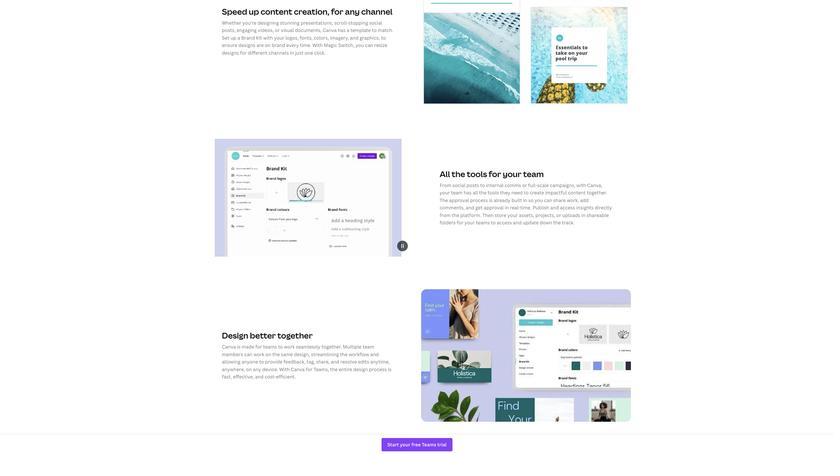 Task type: locate. For each thing, give the bounding box(es) containing it.
2 vertical spatial or
[[556, 212, 561, 218]]

canva
[[323, 27, 337, 33], [222, 344, 236, 350], [291, 366, 305, 372]]

1 horizontal spatial teams
[[476, 219, 490, 226]]

multiple
[[343, 344, 361, 350]]

in left just
[[290, 49, 294, 56]]

up
[[249, 6, 259, 17], [231, 35, 236, 41]]

2 horizontal spatial or
[[556, 212, 561, 218]]

whether
[[222, 20, 241, 26]]

1 horizontal spatial work
[[284, 344, 295, 350]]

with left canva,
[[576, 182, 586, 188]]

videos,
[[258, 27, 274, 33]]

with up efficient.
[[279, 366, 290, 372]]

design
[[353, 366, 368, 372]]

design
[[222, 330, 248, 341]]

has left all
[[464, 190, 472, 196]]

1 vertical spatial can
[[544, 197, 552, 203]]

together
[[277, 330, 313, 341]]

work up the anyone
[[254, 351, 264, 358]]

0 vertical spatial team
[[523, 168, 544, 179]]

1 horizontal spatial up
[[249, 6, 259, 17]]

0 horizontal spatial a
[[237, 35, 240, 41]]

and left cost-
[[255, 374, 264, 380]]

from
[[440, 212, 451, 218]]

0 vertical spatial teams
[[476, 219, 490, 226]]

can down the graphics,
[[365, 42, 373, 48]]

to up the graphics,
[[372, 27, 377, 33]]

2 vertical spatial team
[[363, 344, 374, 350]]

0 vertical spatial can
[[365, 42, 373, 48]]

logos,
[[285, 35, 299, 41]]

canva inside speed up content creation, for any channel whether you're designing stunning presentations, scroll-stopping social posts, engaging videos, or visual documents, canva has a template to match. set up a brand kit with your logos, fonts, colors, imagery, and graphics, to ensure designs are on brand every time. with magic switch, you can resize designs for different channels in just one click.
[[323, 27, 337, 33]]

tools up posts in the right of the page
[[467, 168, 487, 179]]

1 vertical spatial with
[[279, 366, 290, 372]]

all the tools for your team from social posts to internal comms or full-scale campaigns, with canva, your team has all the tools they need to create impactful content together. the approval process is already built in so you can share work, add comments, and get approval in real-time. publish and access insights directly from the platform. then store your assets, projects, or uploads in shareable folders for your teams to access and update down the track.
[[440, 168, 612, 226]]

1 horizontal spatial canva
[[291, 366, 305, 372]]

documents,
[[295, 27, 322, 33]]

0 vertical spatial social
[[369, 20, 382, 26]]

streamlining
[[311, 351, 339, 358]]

social inside all the tools for your team from social posts to internal comms or full-scale campaigns, with canva, your team has all the tools they need to create impactful content together. the approval process is already built in so you can share work, add comments, and get approval in real-time. publish and access insights directly from the platform. then store your assets, projects, or uploads in shareable folders for your teams to access and update down the track.
[[452, 182, 465, 188]]

0 vertical spatial tools
[[467, 168, 487, 179]]

can up publish
[[544, 197, 552, 203]]

a
[[347, 27, 349, 33], [237, 35, 240, 41]]

1 horizontal spatial social
[[452, 182, 465, 188]]

1 horizontal spatial access
[[560, 205, 575, 211]]

you down the graphics,
[[356, 42, 364, 48]]

0 horizontal spatial teams
[[263, 344, 277, 350]]

in inside speed up content creation, for any channel whether you're designing stunning presentations, scroll-stopping social posts, engaging videos, or visual documents, canva has a template to match. set up a brand kit with your logos, fonts, colors, imagery, and graphics, to ensure designs are on brand every time. with magic switch, you can resize designs for different channels in just one click.
[[290, 49, 294, 56]]

colors,
[[314, 35, 329, 41]]

time. down fonts,
[[300, 42, 311, 48]]

canva down feedback,
[[291, 366, 305, 372]]

time.
[[300, 42, 311, 48], [520, 205, 532, 211]]

teams,
[[314, 366, 329, 372]]

or left visual
[[275, 27, 280, 33]]

designs down ensure
[[222, 49, 239, 56]]

for right made
[[255, 344, 262, 350]]

design,
[[294, 351, 310, 358]]

and
[[350, 35, 359, 41], [466, 205, 474, 211], [550, 205, 559, 211], [513, 219, 522, 226], [370, 351, 379, 358], [331, 359, 339, 365], [255, 374, 264, 380]]

is left already
[[489, 197, 493, 203]]

any up stopping
[[345, 6, 360, 17]]

0 horizontal spatial team
[[363, 344, 374, 350]]

is
[[489, 197, 493, 203], [237, 344, 241, 350], [388, 366, 391, 372]]

0 vertical spatial up
[[249, 6, 259, 17]]

process up get
[[470, 197, 488, 203]]

content up the work,
[[568, 190, 586, 196]]

can down made
[[244, 351, 252, 358]]

has down scroll-
[[338, 27, 346, 33]]

can
[[365, 42, 373, 48], [544, 197, 552, 203], [244, 351, 252, 358]]

and down template
[[350, 35, 359, 41]]

comms
[[505, 182, 521, 188]]

the
[[452, 168, 465, 179], [479, 190, 487, 196], [452, 212, 459, 218], [553, 219, 561, 226], [272, 351, 280, 358], [340, 351, 348, 358], [330, 366, 338, 372]]

with down videos,
[[263, 35, 273, 41]]

any
[[345, 6, 360, 17], [253, 366, 261, 372]]

kit
[[256, 35, 262, 41]]

time. up assets,
[[520, 205, 532, 211]]

0 horizontal spatial work
[[254, 351, 264, 358]]

designs down brand
[[238, 42, 255, 48]]

1 horizontal spatial is
[[388, 366, 391, 372]]

1 horizontal spatial with
[[312, 42, 323, 48]]

you down the create
[[535, 197, 543, 203]]

team up the "full-"
[[523, 168, 544, 179]]

any down the anyone
[[253, 366, 261, 372]]

on down the anyone
[[246, 366, 252, 372]]

imagery,
[[330, 35, 349, 41]]

0 vertical spatial any
[[345, 6, 360, 17]]

platform.
[[460, 212, 481, 218]]

content up designing
[[261, 6, 292, 17]]

1 vertical spatial social
[[452, 182, 465, 188]]

to
[[372, 27, 377, 33], [381, 35, 386, 41], [480, 182, 485, 188], [524, 190, 529, 196], [491, 219, 496, 226], [278, 344, 283, 350], [259, 359, 264, 365]]

tools down internal
[[488, 190, 499, 196]]

with inside speed up content creation, for any channel whether you're designing stunning presentations, scroll-stopping social posts, engaging videos, or visual documents, canva has a template to match. set up a brand kit with your logos, fonts, colors, imagery, and graphics, to ensure designs are on brand every time. with magic switch, you can resize designs for different channels in just one click.
[[312, 42, 323, 48]]

2 vertical spatial can
[[244, 351, 252, 358]]

get
[[475, 205, 483, 211]]

designs
[[238, 42, 255, 48], [222, 49, 239, 56]]

resize
[[374, 42, 387, 48]]

canva up colors,
[[323, 27, 337, 33]]

0 horizontal spatial you
[[356, 42, 364, 48]]

already
[[494, 197, 510, 203]]

or
[[275, 27, 280, 33], [522, 182, 527, 188], [556, 212, 561, 218]]

0 vertical spatial a
[[347, 27, 349, 33]]

on right are
[[265, 42, 271, 48]]

or left the "full-"
[[522, 182, 527, 188]]

or inside speed up content creation, for any channel whether you're designing stunning presentations, scroll-stopping social posts, engaging videos, or visual documents, canva has a template to match. set up a brand kit with your logos, fonts, colors, imagery, and graphics, to ensure designs are on brand every time. with magic switch, you can resize designs for different channels in just one click.
[[275, 27, 280, 33]]

with inside all the tools for your team from social posts to internal comms or full-scale campaigns, with canva, your team has all the tools they need to create impactful content together. the approval process is already built in so you can share work, add comments, and get approval in real-time. publish and access insights directly from the platform. then store your assets, projects, or uploads in shareable folders for your teams to access and update down the track.
[[576, 182, 586, 188]]

team up workflow
[[363, 344, 374, 350]]

0 horizontal spatial together.
[[322, 344, 342, 350]]

together. up 'streamlining'
[[322, 344, 342, 350]]

store
[[495, 212, 506, 218]]

1 vertical spatial with
[[576, 182, 586, 188]]

0 horizontal spatial social
[[369, 20, 382, 26]]

1 vertical spatial time.
[[520, 205, 532, 211]]

1 vertical spatial has
[[464, 190, 472, 196]]

process inside all the tools for your team from social posts to internal comms or full-scale campaigns, with canva, your team has all the tools they need to create impactful content together. the approval process is already built in so you can share work, add comments, and get approval in real-time. publish and access insights directly from the platform. then store your assets, projects, or uploads in shareable folders for your teams to access and update down the track.
[[470, 197, 488, 203]]

1 vertical spatial content
[[568, 190, 586, 196]]

0 vertical spatial on
[[265, 42, 271, 48]]

1 vertical spatial together.
[[322, 344, 342, 350]]

1 horizontal spatial together.
[[587, 190, 607, 196]]

1 horizontal spatial with
[[576, 182, 586, 188]]

your down real-
[[508, 212, 518, 218]]

projects,
[[535, 212, 555, 218]]

canva up members
[[222, 344, 236, 350]]

1 vertical spatial designs
[[222, 49, 239, 56]]

0 vertical spatial time.
[[300, 42, 311, 48]]

brand
[[241, 35, 255, 41]]

0 vertical spatial canva
[[323, 27, 337, 33]]

1 horizontal spatial process
[[470, 197, 488, 203]]

0 horizontal spatial process
[[369, 366, 387, 372]]

1 horizontal spatial or
[[522, 182, 527, 188]]

0 vertical spatial work
[[284, 344, 295, 350]]

is down anytime,
[[388, 366, 391, 372]]

teams down better
[[263, 344, 277, 350]]

your
[[274, 35, 284, 41], [503, 168, 522, 179], [440, 190, 450, 196], [508, 212, 518, 218], [465, 219, 475, 226]]

0 horizontal spatial or
[[275, 27, 280, 33]]

0 vertical spatial is
[[489, 197, 493, 203]]

teams
[[476, 219, 490, 226], [263, 344, 277, 350]]

resolve
[[340, 359, 357, 365]]

1 horizontal spatial you
[[535, 197, 543, 203]]

for up internal
[[489, 168, 501, 179]]

share,
[[316, 359, 330, 365]]

is left made
[[237, 344, 241, 350]]

1 vertical spatial process
[[369, 366, 387, 372]]

in
[[290, 49, 294, 56], [523, 197, 527, 203], [505, 205, 509, 211], [581, 212, 586, 218]]

0 vertical spatial has
[[338, 27, 346, 33]]

2 horizontal spatial can
[[544, 197, 552, 203]]

1 vertical spatial you
[[535, 197, 543, 203]]

1 horizontal spatial can
[[365, 42, 373, 48]]

team
[[523, 168, 544, 179], [451, 190, 463, 196], [363, 344, 374, 350]]

team down "from" on the top right of page
[[451, 190, 463, 196]]

all
[[440, 168, 450, 179]]

a down scroll-
[[347, 27, 349, 33]]

1 horizontal spatial tools
[[488, 190, 499, 196]]

1 vertical spatial tools
[[488, 190, 499, 196]]

1 horizontal spatial approval
[[484, 205, 504, 211]]

1 horizontal spatial time.
[[520, 205, 532, 211]]

your up brand
[[274, 35, 284, 41]]

teams down then
[[476, 219, 490, 226]]

access up uploads
[[560, 205, 575, 211]]

has
[[338, 27, 346, 33], [464, 190, 472, 196]]

0 horizontal spatial with
[[263, 35, 273, 41]]

process
[[470, 197, 488, 203], [369, 366, 387, 372]]

1 horizontal spatial a
[[347, 27, 349, 33]]

has inside speed up content creation, for any channel whether you're designing stunning presentations, scroll-stopping social posts, engaging videos, or visual documents, canva has a template to match. set up a brand kit with your logos, fonts, colors, imagery, and graphics, to ensure designs are on brand every time. with magic switch, you can resize designs for different channels in just one click.
[[338, 27, 346, 33]]

0 vertical spatial or
[[275, 27, 280, 33]]

0 vertical spatial process
[[470, 197, 488, 203]]

1 vertical spatial canva
[[222, 344, 236, 350]]

process down anytime,
[[369, 366, 387, 372]]

0 vertical spatial with
[[312, 42, 323, 48]]

entire
[[339, 366, 352, 372]]

together. down canva,
[[587, 190, 607, 196]]

up up you're
[[249, 6, 259, 17]]

with up click.
[[312, 42, 323, 48]]

access down store at the right
[[497, 219, 512, 226]]

approval up comments,
[[449, 197, 469, 203]]

1 vertical spatial any
[[253, 366, 261, 372]]

to up device.
[[259, 359, 264, 365]]

0 horizontal spatial can
[[244, 351, 252, 358]]

need
[[511, 190, 523, 196]]

0 vertical spatial access
[[560, 205, 575, 211]]

on inside speed up content creation, for any channel whether you're designing stunning presentations, scroll-stopping social posts, engaging videos, or visual documents, canva has a template to match. set up a brand kit with your logos, fonts, colors, imagery, and graphics, to ensure designs are on brand every time. with magic switch, you can resize designs for different channels in just one click.
[[265, 42, 271, 48]]

2 vertical spatial canva
[[291, 366, 305, 372]]

2 horizontal spatial canva
[[323, 27, 337, 33]]

a left brand
[[237, 35, 240, 41]]

with inside design better together canva is made for teams to work seamlessly together. multiple team members can work on the same design, streamlining the workflow and allowing anyone to provide feedback, tag, share, and resolve edits anytime, anywhere, on any device. with canva for teams, the entire design process is fast, effective, and cost-efficient.
[[279, 366, 290, 372]]

on
[[265, 42, 271, 48], [265, 351, 271, 358], [246, 366, 252, 372]]

together. inside all the tools for your team from social posts to internal comms or full-scale campaigns, with canva, your team has all the tools they need to create impactful content together. the approval process is already built in so you can share work, add comments, and get approval in real-time. publish and access insights directly from the platform. then store your assets, projects, or uploads in shareable folders for your teams to access and update down the track.
[[587, 190, 607, 196]]

any inside design better together canva is made for teams to work seamlessly together. multiple team members can work on the same design, streamlining the workflow and allowing anyone to provide feedback, tag, share, and resolve edits anytime, anywhere, on any device. with canva for teams, the entire design process is fast, effective, and cost-efficient.
[[253, 366, 261, 372]]

feedback,
[[284, 359, 306, 365]]

0 horizontal spatial time.
[[300, 42, 311, 48]]

scroll-
[[334, 20, 348, 26]]

0 vertical spatial together.
[[587, 190, 607, 196]]

social down channel
[[369, 20, 382, 26]]

speed
[[222, 6, 247, 17]]

you're
[[242, 20, 256, 26]]

1 horizontal spatial has
[[464, 190, 472, 196]]

click.
[[314, 49, 326, 56]]

together.
[[587, 190, 607, 196], [322, 344, 342, 350]]

insights
[[576, 205, 594, 211]]

approval up then
[[484, 205, 504, 211]]

0 horizontal spatial with
[[279, 366, 290, 372]]

0 vertical spatial with
[[263, 35, 273, 41]]

1 horizontal spatial any
[[345, 6, 360, 17]]

0 vertical spatial approval
[[449, 197, 469, 203]]

update
[[523, 219, 539, 226]]

for
[[331, 6, 343, 17], [240, 49, 247, 56], [489, 168, 501, 179], [457, 219, 463, 226], [255, 344, 262, 350], [306, 366, 312, 372]]

work
[[284, 344, 295, 350], [254, 351, 264, 358]]

1 vertical spatial up
[[231, 35, 236, 41]]

1 horizontal spatial team
[[451, 190, 463, 196]]

0 vertical spatial content
[[261, 6, 292, 17]]

0 horizontal spatial content
[[261, 6, 292, 17]]

0 horizontal spatial any
[[253, 366, 261, 372]]

with
[[312, 42, 323, 48], [279, 366, 290, 372]]

up right the set
[[231, 35, 236, 41]]

0 vertical spatial you
[[356, 42, 364, 48]]

1 vertical spatial teams
[[263, 344, 277, 350]]

access
[[560, 205, 575, 211], [497, 219, 512, 226]]

1 vertical spatial is
[[237, 344, 241, 350]]

social right "from" on the top right of page
[[452, 182, 465, 188]]

or left uploads
[[556, 212, 561, 218]]

provide
[[265, 359, 282, 365]]

0 horizontal spatial up
[[231, 35, 236, 41]]

2 horizontal spatial is
[[489, 197, 493, 203]]

work up same
[[284, 344, 295, 350]]

creation,
[[294, 6, 329, 17]]

on up provide at the left of page
[[265, 351, 271, 358]]



Task type: vqa. For each thing, say whether or not it's contained in the screenshot.
fourth Add this table to the canvas image from right
no



Task type: describe. For each thing, give the bounding box(es) containing it.
they
[[500, 190, 510, 196]]

same
[[281, 351, 293, 358]]

assets,
[[519, 212, 534, 218]]

0 horizontal spatial is
[[237, 344, 241, 350]]

can inside speed up content creation, for any channel whether you're designing stunning presentations, scroll-stopping social posts, engaging videos, or visual documents, canva has a template to match. set up a brand kit with your logos, fonts, colors, imagery, and graphics, to ensure designs are on brand every time. with magic switch, you can resize designs for different channels in just one click.
[[365, 42, 373, 48]]

posts
[[467, 182, 479, 188]]

1 vertical spatial a
[[237, 35, 240, 41]]

with inside speed up content creation, for any channel whether you're designing stunning presentations, scroll-stopping social posts, engaging videos, or visual documents, canva has a template to match. set up a brand kit with your logos, fonts, colors, imagery, and graphics, to ensure designs are on brand every time. with magic switch, you can resize designs for different channels in just one click.
[[263, 35, 273, 41]]

speed up content creation, for any channel whether you're designing stunning presentations, scroll-stopping social posts, engaging videos, or visual documents, canva has a template to match. set up a brand kit with your logos, fonts, colors, imagery, and graphics, to ensure designs are on brand every time. with magic switch, you can resize designs for different channels in just one click.
[[222, 6, 393, 56]]

just
[[295, 49, 304, 56]]

your up comms
[[503, 168, 522, 179]]

in left real-
[[505, 205, 509, 211]]

design better together canva is made for teams to work seamlessly together. multiple team members can work on the same design, streamlining the workflow and allowing anyone to provide feedback, tag, share, and resolve edits anytime, anywhere, on any device. with canva for teams, the entire design process is fast, effective, and cost-efficient.
[[222, 330, 391, 380]]

you inside all the tools for your team from social posts to internal comms or full-scale campaigns, with canva, your team has all the tools they need to create impactful content together. the approval process is already built in so you can share work, add comments, and get approval in real-time. publish and access insights directly from the platform. then store your assets, projects, or uploads in shareable folders for your teams to access and update down the track.
[[535, 197, 543, 203]]

edits
[[358, 359, 369, 365]]

anytime,
[[370, 359, 390, 365]]

create
[[530, 190, 544, 196]]

uploads
[[562, 212, 580, 218]]

switch,
[[338, 42, 354, 48]]

made
[[242, 344, 254, 350]]

effective,
[[233, 374, 254, 380]]

your down 'platform.'
[[465, 219, 475, 226]]

to up so
[[524, 190, 529, 196]]

2 vertical spatial on
[[246, 366, 252, 372]]

content inside all the tools for your team from social posts to internal comms or full-scale campaigns, with canva, your team has all the tools they need to create impactful content together. the approval process is already built in so you can share work, add comments, and get approval in real-time. publish and access insights directly from the platform. then store your assets, projects, or uploads in shareable folders for your teams to access and update down the track.
[[568, 190, 586, 196]]

better
[[250, 330, 276, 341]]

team inside design better together canva is made for teams to work seamlessly together. multiple team members can work on the same design, streamlining the workflow and allowing anyone to provide feedback, tag, share, and resolve edits anytime, anywhere, on any device. with canva for teams, the entire design process is fast, effective, and cost-efficient.
[[363, 344, 374, 350]]

impactful
[[545, 190, 567, 196]]

social inside speed up content creation, for any channel whether you're designing stunning presentations, scroll-stopping social posts, engaging videos, or visual documents, canva has a template to match. set up a brand kit with your logos, fonts, colors, imagery, and graphics, to ensure designs are on brand every time. with magic switch, you can resize designs for different channels in just one click.
[[369, 20, 382, 26]]

magic
[[324, 42, 337, 48]]

1 vertical spatial work
[[254, 351, 264, 358]]

members
[[222, 351, 243, 358]]

from
[[440, 182, 451, 188]]

process inside design better together canva is made for teams to work seamlessly together. multiple team members can work on the same design, streamlining the workflow and allowing anyone to provide feedback, tag, share, and resolve edits anytime, anywhere, on any device. with canva for teams, the entire design process is fast, effective, and cost-efficient.
[[369, 366, 387, 372]]

cost-
[[265, 374, 276, 380]]

internal
[[486, 182, 504, 188]]

add
[[580, 197, 589, 203]]

work,
[[567, 197, 579, 203]]

one
[[305, 49, 313, 56]]

visual
[[281, 27, 294, 33]]

allowing
[[222, 359, 240, 365]]

publish
[[533, 205, 549, 211]]

for left different
[[240, 49, 247, 56]]

for right folders
[[457, 219, 463, 226]]

so
[[528, 197, 534, 203]]

2 vertical spatial is
[[388, 366, 391, 372]]

in left so
[[523, 197, 527, 203]]

teams inside all the tools for your team from social posts to internal comms or full-scale campaigns, with canva, your team has all the tools they need to create impactful content together. the approval process is already built in so you can share work, add comments, and get approval in real-time. publish and access insights directly from the platform. then store your assets, projects, or uploads in shareable folders for your teams to access and update down the track.
[[476, 219, 490, 226]]

channel
[[361, 6, 392, 17]]

for down tag,
[[306, 366, 312, 372]]

has inside all the tools for your team from social posts to internal comms or full-scale campaigns, with canva, your team has all the tools they need to create impactful content together. the approval process is already built in so you can share work, add comments, and get approval in real-time. publish and access insights directly from the platform. then store your assets, projects, or uploads in shareable folders for your teams to access and update down the track.
[[464, 190, 472, 196]]

workflow
[[349, 351, 369, 358]]

and inside speed up content creation, for any channel whether you're designing stunning presentations, scroll-stopping social posts, engaging videos, or visual documents, canva has a template to match. set up a brand kit with your logos, fonts, colors, imagery, and graphics, to ensure designs are on brand every time. with magic switch, you can resize designs for different channels in just one click.
[[350, 35, 359, 41]]

tag,
[[307, 359, 315, 365]]

graphics,
[[360, 35, 380, 41]]

are
[[257, 42, 264, 48]]

canva,
[[587, 182, 602, 188]]

the
[[440, 197, 448, 203]]

down
[[540, 219, 552, 226]]

your down "from" on the top right of page
[[440, 190, 450, 196]]

all
[[473, 190, 478, 196]]

can inside design better together canva is made for teams to work seamlessly together. multiple team members can work on the same design, streamlining the workflow and allowing anyone to provide feedback, tag, share, and resolve edits anytime, anywhere, on any device. with canva for teams, the entire design process is fast, effective, and cost-efficient.
[[244, 351, 252, 358]]

you inside speed up content creation, for any channel whether you're designing stunning presentations, scroll-stopping social posts, engaging videos, or visual documents, canva has a template to match. set up a brand kit with your logos, fonts, colors, imagery, and graphics, to ensure designs are on brand every time. with magic switch, you can resize designs for different channels in just one click.
[[356, 42, 364, 48]]

set
[[222, 35, 229, 41]]

content inside speed up content creation, for any channel whether you're designing stunning presentations, scroll-stopping social posts, engaging videos, or visual documents, canva has a template to match. set up a brand kit with your logos, fonts, colors, imagery, and graphics, to ensure designs are on brand every time. with magic switch, you can resize designs for different channels in just one click.
[[261, 6, 292, 17]]

0 horizontal spatial approval
[[449, 197, 469, 203]]

template
[[350, 27, 371, 33]]

and right share,
[[331, 359, 339, 365]]

channels
[[269, 49, 289, 56]]

built
[[512, 197, 522, 203]]

1 vertical spatial team
[[451, 190, 463, 196]]

1 vertical spatial access
[[497, 219, 512, 226]]

for up scroll-
[[331, 6, 343, 17]]

and up anytime,
[[370, 351, 379, 358]]

in down insights
[[581, 212, 586, 218]]

to right posts in the right of the page
[[480, 182, 485, 188]]

track.
[[562, 219, 575, 226]]

directly
[[595, 205, 612, 211]]

then
[[482, 212, 494, 218]]

every
[[286, 42, 299, 48]]

fast,
[[222, 374, 232, 380]]

and up 'platform.'
[[466, 205, 474, 211]]

and down the share
[[550, 205, 559, 211]]

0 horizontal spatial tools
[[467, 168, 487, 179]]

to down then
[[491, 219, 496, 226]]

0 horizontal spatial canva
[[222, 344, 236, 350]]

presentations,
[[301, 20, 333, 26]]

shareable
[[587, 212, 609, 218]]

ensure
[[222, 42, 237, 48]]

your inside speed up content creation, for any channel whether you're designing stunning presentations, scroll-stopping social posts, engaging videos, or visual documents, canva has a template to match. set up a brand kit with your logos, fonts, colors, imagery, and graphics, to ensure designs are on brand every time. with magic switch, you can resize designs for different channels in just one click.
[[274, 35, 284, 41]]

and down assets,
[[513, 219, 522, 226]]

1 vertical spatial on
[[265, 351, 271, 358]]

comments,
[[440, 205, 465, 211]]

teams inside design better together canva is made for teams to work seamlessly together. multiple team members can work on the same design, streamlining the workflow and allowing anyone to provide feedback, tag, share, and resolve edits anytime, anywhere, on any device. with canva for teams, the entire design process is fast, effective, and cost-efficient.
[[263, 344, 277, 350]]

2 horizontal spatial team
[[523, 168, 544, 179]]

match.
[[378, 27, 393, 33]]

1 vertical spatial or
[[522, 182, 527, 188]]

to up same
[[278, 344, 283, 350]]

engaging
[[237, 27, 257, 33]]

real-
[[510, 205, 520, 211]]

different
[[248, 49, 267, 56]]

1 vertical spatial approval
[[484, 205, 504, 211]]

is inside all the tools for your team from social posts to internal comms or full-scale campaigns, with canva, your team has all the tools they need to create impactful content together. the approval process is already built in so you can share work, add comments, and get approval in real-time. publish and access insights directly from the platform. then store your assets, projects, or uploads in shareable folders for your teams to access and update down the track.
[[489, 197, 493, 203]]

any inside speed up content creation, for any channel whether you're designing stunning presentations, scroll-stopping social posts, engaging videos, or visual documents, canva has a template to match. set up a brand kit with your logos, fonts, colors, imagery, and graphics, to ensure designs are on brand every time. with magic switch, you can resize designs for different channels in just one click.
[[345, 6, 360, 17]]

time. inside all the tools for your team from social posts to internal comms or full-scale campaigns, with canva, your team has all the tools they need to create impactful content together. the approval process is already built in so you can share work, add comments, and get approval in real-time. publish and access insights directly from the platform. then store your assets, projects, or uploads in shareable folders for your teams to access and update down the track.
[[520, 205, 532, 211]]

can inside all the tools for your team from social posts to internal comms or full-scale campaigns, with canva, your team has all the tools they need to create impactful content together. the approval process is already built in so you can share work, add comments, and get approval in real-time. publish and access insights directly from the platform. then store your assets, projects, or uploads in shareable folders for your teams to access and update down the track.
[[544, 197, 552, 203]]

fonts,
[[300, 35, 313, 41]]

anywhere,
[[222, 366, 245, 372]]

to down match.
[[381, 35, 386, 41]]

anyone
[[242, 359, 258, 365]]

stunning
[[280, 20, 300, 26]]

device.
[[262, 366, 278, 372]]

seamlessly
[[296, 344, 320, 350]]

full-
[[528, 182, 537, 188]]

folders
[[440, 219, 456, 226]]

time. inside speed up content creation, for any channel whether you're designing stunning presentations, scroll-stopping social posts, engaging videos, or visual documents, canva has a template to match. set up a brand kit with your logos, fonts, colors, imagery, and graphics, to ensure designs are on brand every time. with magic switch, you can resize designs for different channels in just one click.
[[300, 42, 311, 48]]

efficient.
[[276, 374, 296, 380]]

share
[[553, 197, 566, 203]]

0 vertical spatial designs
[[238, 42, 255, 48]]

posts,
[[222, 27, 236, 33]]

scale
[[537, 182, 549, 188]]

together. inside design better together canva is made for teams to work seamlessly together. multiple team members can work on the same design, streamlining the workflow and allowing anyone to provide feedback, tag, share, and resolve edits anytime, anywhere, on any device. with canva for teams, the entire design process is fast, effective, and cost-efficient.
[[322, 344, 342, 350]]

stopping
[[348, 20, 368, 26]]

designing
[[258, 20, 279, 26]]

brand
[[272, 42, 285, 48]]



